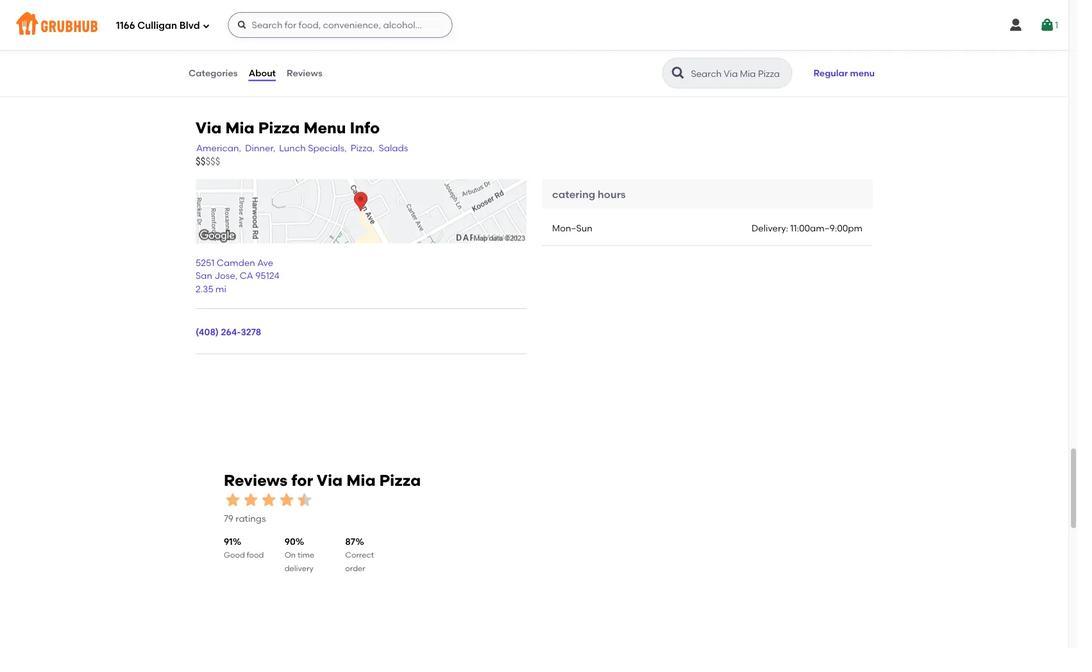 Task type: locate. For each thing, give the bounding box(es) containing it.
0 horizontal spatial pizza
[[258, 119, 300, 137]]

0 horizontal spatial via
[[196, 119, 222, 137]]

1 vertical spatial mia
[[347, 472, 376, 491]]

0 horizontal spatial svg image
[[237, 20, 247, 30]]

via mia pizza menu info
[[196, 119, 380, 137]]

mi
[[216, 284, 227, 295]]

mia
[[226, 119, 255, 137], [347, 472, 376, 491]]

0 vertical spatial pizza
[[258, 119, 300, 137]]

(408) 264-3278 button
[[196, 326, 261, 339]]

pizza
[[258, 119, 300, 137], [380, 472, 421, 491]]

pizza,
[[351, 143, 375, 154]]

reviews
[[287, 68, 323, 79], [224, 472, 288, 491]]

$$$$$
[[196, 156, 220, 168]]

91
[[224, 537, 233, 548]]

reviews for reviews
[[287, 68, 323, 79]]

star icon image
[[224, 492, 242, 510], [242, 492, 260, 510], [260, 492, 278, 510], [278, 492, 296, 510], [296, 492, 314, 510], [296, 492, 314, 510]]

1 horizontal spatial mia
[[347, 472, 376, 491]]

mia right the for at the left bottom of page
[[347, 472, 376, 491]]

79 ratings
[[224, 514, 266, 525]]

regular menu
[[814, 68, 875, 79]]

categories button
[[188, 50, 239, 96]]

blvd
[[180, 20, 200, 32]]

catering
[[553, 188, 596, 201]]

svg image left 1 button
[[1009, 17, 1024, 33]]

reviews for via mia pizza
[[224, 472, 421, 491]]

via up american,
[[196, 119, 222, 137]]

1 horizontal spatial via
[[317, 472, 343, 491]]

1 horizontal spatial svg image
[[1040, 17, 1056, 33]]

87 correct order
[[345, 537, 374, 574]]

1 vertical spatial via
[[317, 472, 343, 491]]

5251 camden ave san jose , ca 95124 2.35 mi
[[196, 258, 280, 295]]

11:00am–9:00pm
[[791, 223, 863, 234]]

1 vertical spatial reviews
[[224, 472, 288, 491]]

via
[[196, 119, 222, 137], [317, 472, 343, 491]]

0 vertical spatial mia
[[226, 119, 255, 137]]

delivery: 11:00am–9:00pm
[[752, 223, 863, 234]]

svg image right blvd
[[203, 22, 210, 30]]

reviews right the about on the left top of page
[[287, 68, 323, 79]]

about button
[[248, 50, 277, 96]]

90
[[285, 537, 296, 548]]

correct
[[345, 551, 374, 561]]

0 horizontal spatial mia
[[226, 119, 255, 137]]

1166 culligan blvd
[[116, 20, 200, 32]]

pizza, button
[[350, 141, 376, 155]]

3278
[[241, 327, 261, 338]]

svg image
[[1009, 17, 1024, 33], [203, 22, 210, 30]]

add
[[983, 263, 1002, 274]]

menu
[[851, 68, 875, 79]]

time
[[298, 551, 315, 561]]

via right the for at the left bottom of page
[[317, 472, 343, 491]]

american,
[[196, 143, 241, 154]]

serves 5 button
[[311, 0, 588, 30]]

90 on time delivery
[[285, 537, 315, 574]]

on
[[285, 551, 296, 561]]

ca
[[240, 271, 253, 282]]

dinner,
[[245, 143, 276, 154]]

american, dinner, lunch specials, pizza, salads
[[196, 143, 408, 154]]

,
[[235, 271, 238, 282]]

2.35
[[196, 284, 214, 295]]

delivery:
[[752, 223, 789, 234]]

1 horizontal spatial pizza
[[380, 472, 421, 491]]

info
[[350, 119, 380, 137]]

$79.60
[[1004, 263, 1031, 274]]

reviews up ratings
[[224, 472, 288, 491]]

good
[[224, 551, 245, 561]]

0 vertical spatial reviews
[[287, 68, 323, 79]]

order
[[345, 564, 366, 574]]

mia up dinner,
[[226, 119, 255, 137]]

reviews inside button
[[287, 68, 323, 79]]

svg image
[[1040, 17, 1056, 33], [237, 20, 247, 30]]

specials,
[[308, 143, 347, 154]]

lunch specials, button
[[279, 141, 348, 155]]



Task type: describe. For each thing, give the bounding box(es) containing it.
san
[[196, 271, 212, 282]]

5251
[[196, 258, 215, 269]]

reviews for reviews for via mia pizza
[[224, 472, 288, 491]]

jose
[[215, 271, 235, 282]]

91 good food
[[224, 537, 264, 561]]

categories
[[189, 68, 238, 79]]

about
[[249, 68, 276, 79]]

0 vertical spatial via
[[196, 119, 222, 137]]

5
[[345, 12, 350, 21]]

search icon image
[[671, 65, 686, 81]]

regular menu button
[[808, 59, 881, 87]]

culligan
[[137, 20, 177, 32]]

salads
[[379, 143, 408, 154]]

1 horizontal spatial svg image
[[1009, 17, 1024, 33]]

Search for food, convenience, alcohol... search field
[[228, 12, 453, 38]]

serves
[[319, 12, 343, 21]]

american, button
[[196, 141, 242, 155]]

0 horizontal spatial svg image
[[203, 22, 210, 30]]

95124
[[256, 271, 280, 282]]

1 button
[[1040, 13, 1059, 37]]

lunch
[[279, 143, 306, 154]]

salads button
[[378, 141, 409, 155]]

264-
[[221, 327, 241, 338]]

regular
[[814, 68, 848, 79]]

ave
[[257, 258, 273, 269]]

svg image inside 1 button
[[1040, 17, 1056, 33]]

catering hours
[[553, 188, 626, 201]]

hours
[[598, 188, 626, 201]]

$$
[[196, 156, 206, 168]]

main navigation navigation
[[0, 0, 1069, 50]]

reviews button
[[286, 50, 323, 96]]

serves 5
[[319, 12, 350, 21]]

1
[[1056, 19, 1059, 30]]

add $79.60 to proceed button
[[947, 257, 1079, 280]]

87
[[345, 537, 356, 548]]

food
[[247, 551, 264, 561]]

add $79.60 to proceed
[[983, 263, 1079, 274]]

for
[[291, 472, 313, 491]]

proceed
[[1045, 263, 1079, 274]]

camden
[[217, 258, 255, 269]]

Search Via Mia Pizza search field
[[690, 67, 788, 80]]

1 vertical spatial pizza
[[380, 472, 421, 491]]

dinner, button
[[245, 141, 276, 155]]

(408) 264-3278
[[196, 327, 261, 338]]

(408)
[[196, 327, 219, 338]]

to
[[1034, 263, 1043, 274]]

menu
[[304, 119, 346, 137]]

ratings
[[236, 514, 266, 525]]

79
[[224, 514, 234, 525]]

delivery
[[285, 564, 314, 574]]

1166
[[116, 20, 135, 32]]

mon–sun
[[553, 223, 593, 234]]



Task type: vqa. For each thing, say whether or not it's contained in the screenshot.
THE DAYS
no



